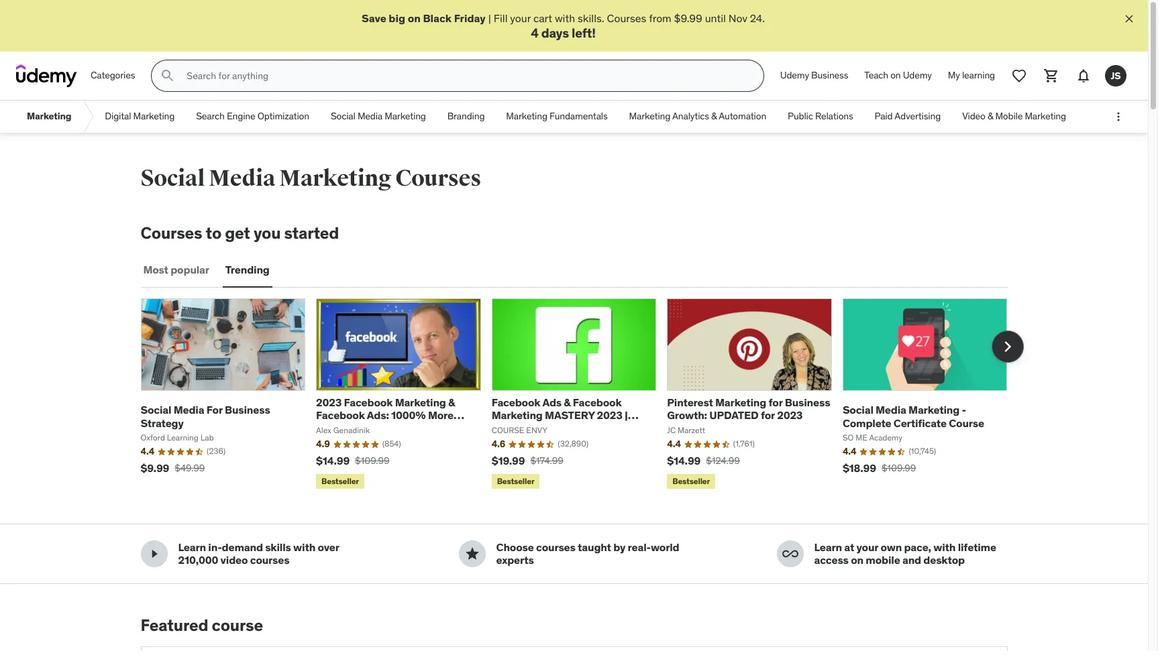 Task type: describe. For each thing, give the bounding box(es) containing it.
facebook up growth
[[344, 396, 393, 409]]

next image
[[997, 336, 1018, 358]]

marketing fundamentals
[[506, 110, 608, 122]]

teach
[[864, 69, 888, 81]]

udemy business
[[780, 69, 848, 81]]

big
[[389, 11, 405, 25]]

advertising
[[895, 110, 941, 122]]

-
[[962, 403, 966, 417]]

medium image for learn in-demand skills with over 210,000 video courses
[[146, 546, 162, 563]]

210,000
[[178, 554, 218, 567]]

my learning
[[948, 69, 995, 81]]

black
[[423, 11, 452, 25]]

marketing link
[[16, 101, 82, 133]]

js link
[[1100, 60, 1132, 92]]

teach on udemy
[[864, 69, 932, 81]]

skills.
[[578, 11, 604, 25]]

media for social media for business strategy
[[174, 403, 204, 417]]

by
[[613, 541, 625, 554]]

with inside learn at your own pace, with lifetime access on mobile and desktop
[[934, 541, 956, 554]]

business inside udemy business link
[[811, 69, 848, 81]]

1 vertical spatial on
[[891, 69, 901, 81]]

featured
[[141, 616, 208, 636]]

social for social media for business strategy
[[141, 403, 171, 417]]

your inside learn at your own pace, with lifetime access on mobile and desktop
[[857, 541, 878, 554]]

facebook up the coursenvy
[[492, 396, 540, 409]]

marketing inside 2023 facebook marketing & facebook ads: 1000% more growth
[[395, 396, 446, 409]]

trending button
[[223, 254, 272, 286]]

2023 facebook marketing & facebook ads: 1000% more growth
[[316, 396, 455, 435]]

cart
[[533, 11, 552, 25]]

popular
[[171, 263, 209, 277]]

search engine optimization link
[[185, 101, 320, 133]]

updated
[[709, 409, 759, 422]]

social for social media marketing
[[331, 110, 355, 122]]

0 horizontal spatial courses
[[141, 223, 202, 244]]

search engine optimization
[[196, 110, 309, 122]]

pinterest
[[667, 396, 713, 409]]

course
[[949, 416, 984, 430]]

marketing inside video & mobile marketing link
[[1025, 110, 1066, 122]]

from
[[649, 11, 671, 25]]

marketing inside digital marketing link
[[133, 110, 175, 122]]

business for pinterest marketing for business growth: updated for 2023
[[785, 396, 830, 409]]

categories button
[[83, 60, 143, 92]]

marketing up started
[[279, 165, 391, 193]]

udemy business link
[[772, 60, 856, 92]]

js
[[1111, 70, 1121, 82]]

24.
[[750, 11, 765, 25]]

choose
[[496, 541, 534, 554]]

medium image
[[464, 546, 480, 563]]

courses inside learn in-demand skills with over 210,000 video courses
[[250, 554, 289, 567]]

on inside learn at your own pace, with lifetime access on mobile and desktop
[[851, 554, 864, 567]]

public
[[788, 110, 813, 122]]

digital
[[105, 110, 131, 122]]

choose courses taught by real-world experts
[[496, 541, 679, 567]]

taught
[[578, 541, 611, 554]]

video
[[962, 110, 985, 122]]

1 vertical spatial courses
[[395, 165, 481, 193]]

social media for business strategy
[[141, 403, 270, 430]]

arrow pointing to subcategory menu links image
[[82, 101, 94, 133]]

2023 inside 2023 facebook marketing & facebook ads: 1000% more growth
[[316, 396, 342, 409]]

social media marketing
[[331, 110, 426, 122]]

own
[[881, 541, 902, 554]]

marketing analytics & automation link
[[618, 101, 777, 133]]

wishlist image
[[1011, 68, 1027, 84]]

with inside save big on black friday | fill your cart with skills. courses from $9.99 until nov 24. 4 days left!
[[555, 11, 575, 25]]

$9.99
[[674, 11, 702, 25]]

growth:
[[667, 409, 707, 422]]

lifetime
[[958, 541, 996, 554]]

relations
[[815, 110, 853, 122]]

pinterest marketing for business growth: updated for 2023
[[667, 396, 830, 422]]

video
[[220, 554, 248, 567]]

most popular
[[143, 263, 209, 277]]

Search for anything text field
[[184, 65, 747, 87]]

trending
[[225, 263, 270, 277]]

for
[[206, 403, 223, 417]]

learn in-demand skills with over 210,000 video courses
[[178, 541, 339, 567]]

to
[[206, 223, 221, 244]]

4
[[531, 25, 539, 41]]

friday
[[454, 11, 486, 25]]

most
[[143, 263, 168, 277]]

business for social media for business strategy
[[225, 403, 270, 417]]

pinterest marketing for business growth: updated for 2023 link
[[667, 396, 830, 422]]

| inside save big on black friday | fill your cart with skills. courses from $9.99 until nov 24. 4 days left!
[[488, 11, 491, 25]]

2 udemy from the left
[[903, 69, 932, 81]]

in-
[[208, 541, 222, 554]]

left!
[[572, 25, 596, 41]]

marketing analytics & automation
[[629, 110, 766, 122]]

courses to get you started
[[141, 223, 339, 244]]

notifications image
[[1076, 68, 1092, 84]]

learn at your own pace, with lifetime access on mobile and desktop
[[814, 541, 996, 567]]

your inside save big on black friday | fill your cart with skills. courses from $9.99 until nov 24. 4 days left!
[[510, 11, 531, 25]]

skills
[[265, 541, 291, 554]]

marketing fundamentals link
[[495, 101, 618, 133]]

courses inside choose courses taught by real-world experts
[[536, 541, 576, 554]]

facebook right ads
[[573, 396, 622, 409]]

until
[[705, 11, 726, 25]]

digital marketing
[[105, 110, 175, 122]]

coursenvy
[[492, 422, 544, 435]]

course
[[212, 616, 263, 636]]

digital marketing link
[[94, 101, 185, 133]]

my
[[948, 69, 960, 81]]

1000%
[[391, 409, 426, 422]]

marketing inside marketing link
[[27, 110, 71, 122]]

more subcategory menu links image
[[1112, 110, 1125, 124]]

medium image for learn at your own pace, with lifetime access on mobile and desktop
[[782, 546, 798, 563]]

social media for business strategy link
[[141, 403, 270, 430]]

social media marketing courses
[[141, 165, 481, 193]]

optimization
[[257, 110, 309, 122]]

marketing inside pinterest marketing for business growth: updated for 2023
[[715, 396, 766, 409]]

| inside facebook ads & facebook marketing mastery 2023 | coursenvy ®
[[625, 409, 628, 422]]



Task type: vqa. For each thing, say whether or not it's contained in the screenshot.
the next ICON
yes



Task type: locate. For each thing, give the bounding box(es) containing it.
social inside social media marketing - complete certificate course
[[843, 403, 873, 417]]

learn inside learn at your own pace, with lifetime access on mobile and desktop
[[814, 541, 842, 554]]

&
[[711, 110, 717, 122], [988, 110, 993, 122], [448, 396, 455, 409], [564, 396, 571, 409]]

analytics
[[672, 110, 709, 122]]

on left the mobile
[[851, 554, 864, 567]]

world
[[651, 541, 679, 554]]

courses left taught
[[536, 541, 576, 554]]

1 vertical spatial your
[[857, 541, 878, 554]]

|
[[488, 11, 491, 25], [625, 409, 628, 422]]

facebook left ads: at left
[[316, 409, 365, 422]]

public relations
[[788, 110, 853, 122]]

media inside social media for business strategy
[[174, 403, 204, 417]]

business
[[811, 69, 848, 81], [785, 396, 830, 409], [225, 403, 270, 417]]

for
[[769, 396, 783, 409], [761, 409, 775, 422]]

media for social media marketing courses
[[209, 165, 275, 193]]

you
[[254, 223, 281, 244]]

2023 up growth
[[316, 396, 342, 409]]

2 learn from the left
[[814, 541, 842, 554]]

1 horizontal spatial courses
[[536, 541, 576, 554]]

& inside marketing analytics & automation link
[[711, 110, 717, 122]]

featured course
[[141, 616, 263, 636]]

0 horizontal spatial your
[[510, 11, 531, 25]]

submit search image
[[160, 68, 176, 84]]

learn for learn in-demand skills with over 210,000 video courses
[[178, 541, 206, 554]]

experts
[[496, 554, 534, 567]]

your right the at
[[857, 541, 878, 554]]

learning
[[962, 69, 995, 81]]

facebook ads & facebook marketing mastery 2023 | coursenvy ®
[[492, 396, 628, 435]]

on
[[408, 11, 421, 25], [891, 69, 901, 81], [851, 554, 864, 567]]

medium image left 210,000 at the bottom of page
[[146, 546, 162, 563]]

marketing
[[27, 110, 71, 122], [133, 110, 175, 122], [385, 110, 426, 122], [506, 110, 547, 122], [629, 110, 670, 122], [1025, 110, 1066, 122], [279, 165, 391, 193], [395, 396, 446, 409], [715, 396, 766, 409], [909, 403, 960, 417], [492, 409, 543, 422]]

2023 inside pinterest marketing for business growth: updated for 2023
[[777, 409, 803, 422]]

facebook ads & facebook marketing mastery 2023 | coursenvy ® link
[[492, 396, 639, 435]]

udemy left my
[[903, 69, 932, 81]]

access
[[814, 554, 849, 567]]

1 medium image from the left
[[146, 546, 162, 563]]

udemy
[[780, 69, 809, 81], [903, 69, 932, 81]]

social media marketing link
[[320, 101, 437, 133]]

udemy up 'public'
[[780, 69, 809, 81]]

your right fill
[[510, 11, 531, 25]]

close image
[[1123, 12, 1136, 25]]

0 horizontal spatial udemy
[[780, 69, 809, 81]]

learn left in-
[[178, 541, 206, 554]]

0 horizontal spatial on
[[408, 11, 421, 25]]

& right the "1000%"
[[448, 396, 455, 409]]

most popular button
[[141, 254, 212, 286]]

save
[[362, 11, 386, 25]]

business inside pinterest marketing for business growth: updated for 2023
[[785, 396, 830, 409]]

on right big
[[408, 11, 421, 25]]

social
[[331, 110, 355, 122], [141, 165, 205, 193], [141, 403, 171, 417], [843, 403, 873, 417]]

social for social media marketing - complete certificate course
[[843, 403, 873, 417]]

save big on black friday | fill your cart with skills. courses from $9.99 until nov 24. 4 days left!
[[362, 11, 765, 41]]

1 horizontal spatial learn
[[814, 541, 842, 554]]

2023 right the "mastery"
[[597, 409, 622, 422]]

0 horizontal spatial with
[[293, 541, 315, 554]]

marketing right mobile
[[1025, 110, 1066, 122]]

1 horizontal spatial udemy
[[903, 69, 932, 81]]

0 vertical spatial on
[[408, 11, 421, 25]]

shopping cart with 0 items image
[[1043, 68, 1059, 84]]

video & mobile marketing
[[962, 110, 1066, 122]]

fundamentals
[[550, 110, 608, 122]]

| right the "mastery"
[[625, 409, 628, 422]]

media
[[358, 110, 382, 122], [209, 165, 275, 193], [174, 403, 204, 417], [876, 403, 906, 417]]

courses
[[536, 541, 576, 554], [250, 554, 289, 567]]

1 horizontal spatial courses
[[395, 165, 481, 193]]

0 horizontal spatial 2023
[[316, 396, 342, 409]]

pace,
[[904, 541, 931, 554]]

marketing left fundamentals
[[506, 110, 547, 122]]

marketing left branding
[[385, 110, 426, 122]]

real-
[[628, 541, 651, 554]]

& inside video & mobile marketing link
[[988, 110, 993, 122]]

2 vertical spatial courses
[[141, 223, 202, 244]]

fill
[[494, 11, 508, 25]]

marketing inside the social media marketing link
[[385, 110, 426, 122]]

medium image
[[146, 546, 162, 563], [782, 546, 798, 563]]

and
[[902, 554, 921, 567]]

categories
[[91, 69, 135, 81]]

facebook
[[344, 396, 393, 409], [492, 396, 540, 409], [573, 396, 622, 409], [316, 409, 365, 422]]

teach on udemy link
[[856, 60, 940, 92]]

started
[[284, 223, 339, 244]]

growth
[[316, 422, 353, 435]]

udemy image
[[16, 65, 77, 87]]

at
[[844, 541, 854, 554]]

& right video
[[988, 110, 993, 122]]

social inside social media for business strategy
[[141, 403, 171, 417]]

marketing inside social media marketing - complete certificate course
[[909, 403, 960, 417]]

& inside facebook ads & facebook marketing mastery 2023 | coursenvy ®
[[564, 396, 571, 409]]

marketing inside facebook ads & facebook marketing mastery 2023 | coursenvy ®
[[492, 409, 543, 422]]

media for social media marketing
[[358, 110, 382, 122]]

public relations link
[[777, 101, 864, 133]]

media inside social media marketing - complete certificate course
[[876, 403, 906, 417]]

1 horizontal spatial with
[[555, 11, 575, 25]]

learn inside learn in-demand skills with over 210,000 video courses
[[178, 541, 206, 554]]

1 horizontal spatial your
[[857, 541, 878, 554]]

learn for learn at your own pace, with lifetime access on mobile and desktop
[[814, 541, 842, 554]]

marketing left analytics
[[629, 110, 670, 122]]

0 vertical spatial courses
[[607, 11, 646, 25]]

ads:
[[367, 409, 389, 422]]

paid
[[875, 110, 893, 122]]

2 medium image from the left
[[782, 546, 798, 563]]

get
[[225, 223, 250, 244]]

2 horizontal spatial courses
[[607, 11, 646, 25]]

2023 right the updated
[[777, 409, 803, 422]]

& right ads
[[564, 396, 571, 409]]

0 horizontal spatial learn
[[178, 541, 206, 554]]

®
[[546, 422, 555, 435]]

2 vertical spatial on
[[851, 554, 864, 567]]

learn
[[178, 541, 206, 554], [814, 541, 842, 554]]

carousel element
[[141, 299, 1024, 492]]

0 horizontal spatial medium image
[[146, 546, 162, 563]]

marketing inside marketing analytics & automation link
[[629, 110, 670, 122]]

1 horizontal spatial |
[[625, 409, 628, 422]]

0 vertical spatial |
[[488, 11, 491, 25]]

2 horizontal spatial with
[[934, 541, 956, 554]]

branding link
[[437, 101, 495, 133]]

marketing right ads: at left
[[395, 396, 446, 409]]

0 horizontal spatial courses
[[250, 554, 289, 567]]

1 vertical spatial |
[[625, 409, 628, 422]]

| left fill
[[488, 11, 491, 25]]

with up the days
[[555, 11, 575, 25]]

mastery
[[545, 409, 595, 422]]

2 horizontal spatial 2023
[[777, 409, 803, 422]]

with inside learn in-demand skills with over 210,000 video courses
[[293, 541, 315, 554]]

1 learn from the left
[[178, 541, 206, 554]]

1 udemy from the left
[[780, 69, 809, 81]]

search
[[196, 110, 225, 122]]

over
[[318, 541, 339, 554]]

2 horizontal spatial on
[[891, 69, 901, 81]]

paid advertising link
[[864, 101, 952, 133]]

strategy
[[141, 416, 184, 430]]

with left the over
[[293, 541, 315, 554]]

medium image left access
[[782, 546, 798, 563]]

0 vertical spatial your
[[510, 11, 531, 25]]

business inside social media for business strategy
[[225, 403, 270, 417]]

branding
[[447, 110, 485, 122]]

certificate
[[894, 416, 947, 430]]

1 horizontal spatial on
[[851, 554, 864, 567]]

automation
[[719, 110, 766, 122]]

media for social media marketing - complete certificate course
[[876, 403, 906, 417]]

marketing right pinterest
[[715, 396, 766, 409]]

on inside save big on black friday | fill your cart with skills. courses from $9.99 until nov 24. 4 days left!
[[408, 11, 421, 25]]

with right "pace,"
[[934, 541, 956, 554]]

social media marketing - complete certificate course link
[[843, 403, 984, 430]]

& right analytics
[[711, 110, 717, 122]]

1 horizontal spatial medium image
[[782, 546, 798, 563]]

marketing left -
[[909, 403, 960, 417]]

social media marketing - complete certificate course
[[843, 403, 984, 430]]

2023 inside facebook ads & facebook marketing mastery 2023 | coursenvy ®
[[597, 409, 622, 422]]

mobile
[[866, 554, 900, 567]]

marketing left arrow pointing to subcategory menu links icon
[[27, 110, 71, 122]]

marketing inside marketing fundamentals link
[[506, 110, 547, 122]]

& inside 2023 facebook marketing & facebook ads: 1000% more growth
[[448, 396, 455, 409]]

marketing right digital
[[133, 110, 175, 122]]

learn left the at
[[814, 541, 842, 554]]

courses right video
[[250, 554, 289, 567]]

courses inside save big on black friday | fill your cart with skills. courses from $9.99 until nov 24. 4 days left!
[[607, 11, 646, 25]]

0 horizontal spatial |
[[488, 11, 491, 25]]

paid advertising
[[875, 110, 941, 122]]

complete
[[843, 416, 891, 430]]

on right teach
[[891, 69, 901, 81]]

more
[[428, 409, 453, 422]]

social for social media marketing courses
[[141, 165, 205, 193]]

1 horizontal spatial 2023
[[597, 409, 622, 422]]

marketing left ®
[[492, 409, 543, 422]]

mobile
[[995, 110, 1023, 122]]



